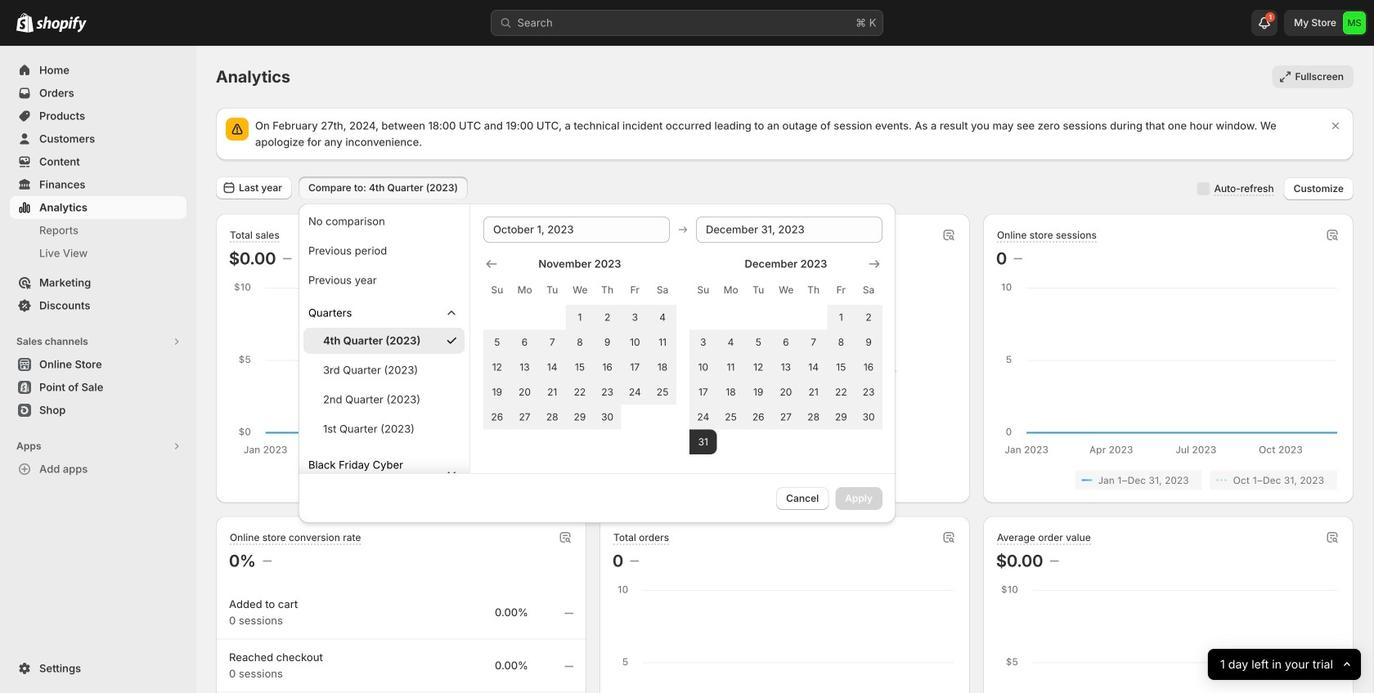 Task type: vqa. For each thing, say whether or not it's contained in the screenshot.
Sell online group
no



Task type: locate. For each thing, give the bounding box(es) containing it.
1 horizontal spatial saturday element
[[855, 276, 883, 305]]

0 horizontal spatial saturday element
[[649, 276, 676, 305]]

1 horizontal spatial list
[[1000, 471, 1337, 490]]

my store image
[[1343, 11, 1366, 34]]

1 horizontal spatial thursday element
[[800, 276, 827, 305]]

1 horizontal spatial yyyy-mm-dd text field
[[696, 217, 883, 243]]

1 wednesday element from the left
[[566, 276, 594, 305]]

1 horizontal spatial sunday element
[[690, 276, 717, 305]]

grid
[[483, 256, 676, 430], [690, 256, 883, 455]]

2 friday element from the left
[[827, 276, 855, 305]]

1 friday element from the left
[[621, 276, 649, 305]]

2 list from the left
[[1000, 471, 1337, 490]]

1 tuesday element from the left
[[539, 276, 566, 305]]

1 horizontal spatial monday element
[[717, 276, 745, 305]]

0 horizontal spatial yyyy-mm-dd text field
[[483, 217, 670, 243]]

1 sunday element from the left
[[483, 276, 511, 305]]

1 horizontal spatial grid
[[690, 256, 883, 455]]

0 horizontal spatial friday element
[[621, 276, 649, 305]]

1 monday element from the left
[[511, 276, 539, 305]]

2 sunday element from the left
[[690, 276, 717, 305]]

friday element
[[621, 276, 649, 305], [827, 276, 855, 305]]

1 thursday element from the left
[[594, 276, 621, 305]]

1 list from the left
[[232, 471, 570, 490]]

2 thursday element from the left
[[800, 276, 827, 305]]

tuesday element
[[539, 276, 566, 305], [745, 276, 772, 305]]

2 tuesday element from the left
[[745, 276, 772, 305]]

sunday element
[[483, 276, 511, 305], [690, 276, 717, 305]]

1 horizontal spatial tuesday element
[[745, 276, 772, 305]]

0 horizontal spatial wednesday element
[[566, 276, 594, 305]]

2 yyyy-mm-dd text field from the left
[[696, 217, 883, 243]]

wednesday element
[[566, 276, 594, 305], [772, 276, 800, 305]]

0 horizontal spatial tuesday element
[[539, 276, 566, 305]]

1 horizontal spatial wednesday element
[[772, 276, 800, 305]]

monday element
[[511, 276, 539, 305], [717, 276, 745, 305]]

saturday element
[[649, 276, 676, 305], [855, 276, 883, 305]]

1 grid from the left
[[483, 256, 676, 430]]

0 horizontal spatial monday element
[[511, 276, 539, 305]]

shopify image
[[36, 16, 87, 33]]

0 horizontal spatial sunday element
[[483, 276, 511, 305]]

list
[[232, 471, 570, 490], [1000, 471, 1337, 490]]

1 saturday element from the left
[[649, 276, 676, 305]]

0 horizontal spatial grid
[[483, 256, 676, 430]]

0 horizontal spatial list
[[232, 471, 570, 490]]

2 saturday element from the left
[[855, 276, 883, 305]]

thursday element
[[594, 276, 621, 305], [800, 276, 827, 305]]

1 horizontal spatial friday element
[[827, 276, 855, 305]]

YYYY-MM-DD text field
[[483, 217, 670, 243], [696, 217, 883, 243]]

0 horizontal spatial thursday element
[[594, 276, 621, 305]]

2 monday element from the left
[[717, 276, 745, 305]]



Task type: describe. For each thing, give the bounding box(es) containing it.
saturday element for friday element for thursday element related to second 'wednesday' element
[[855, 276, 883, 305]]

shopify image
[[16, 13, 34, 33]]

thursday element for second 'wednesday' element
[[800, 276, 827, 305]]

sunday element for second grid from the right
[[483, 276, 511, 305]]

sunday element for 1st grid from right
[[690, 276, 717, 305]]

1 yyyy-mm-dd text field from the left
[[483, 217, 670, 243]]

tuesday element for second 'wednesday' element
[[745, 276, 772, 305]]

thursday element for first 'wednesday' element from the left
[[594, 276, 621, 305]]

2 wednesday element from the left
[[772, 276, 800, 305]]

monday element for sunday element corresponding to second grid from the right
[[511, 276, 539, 305]]

friday element for first 'wednesday' element from the left thursday element
[[621, 276, 649, 305]]

saturday element for friday element corresponding to first 'wednesday' element from the left thursday element
[[649, 276, 676, 305]]

friday element for thursday element related to second 'wednesday' element
[[827, 276, 855, 305]]

tuesday element for first 'wednesday' element from the left
[[539, 276, 566, 305]]

monday element for sunday element related to 1st grid from right
[[717, 276, 745, 305]]

2 grid from the left
[[690, 256, 883, 455]]



